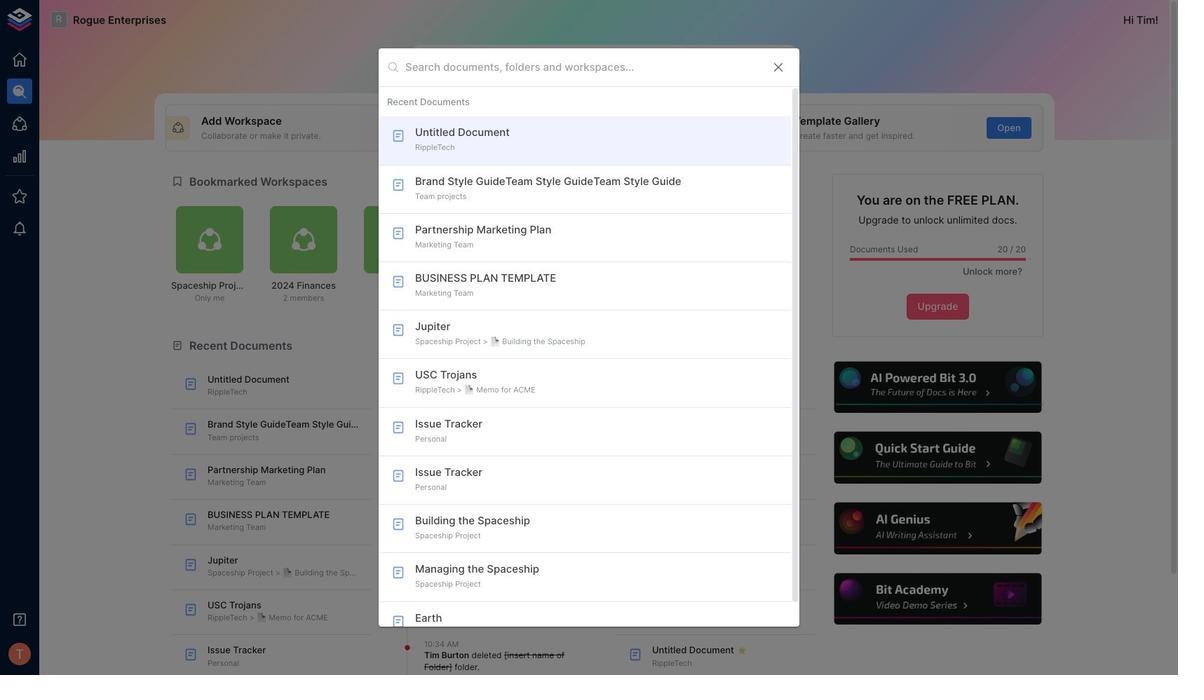 Task type: locate. For each thing, give the bounding box(es) containing it.
Search documents, folders and workspaces... text field
[[405, 56, 760, 78]]

dialog
[[379, 48, 800, 651]]

3 help image from the top
[[833, 501, 1044, 557]]

1 help image from the top
[[833, 360, 1044, 415]]

4 help image from the top
[[833, 572, 1044, 627]]

help image
[[833, 360, 1044, 415], [833, 430, 1044, 486], [833, 501, 1044, 557], [833, 572, 1044, 627]]

2 help image from the top
[[833, 430, 1044, 486]]



Task type: vqa. For each thing, say whether or not it's contained in the screenshot.
DOWNLOAD_IMAGE_1697754168778.PNG
no



